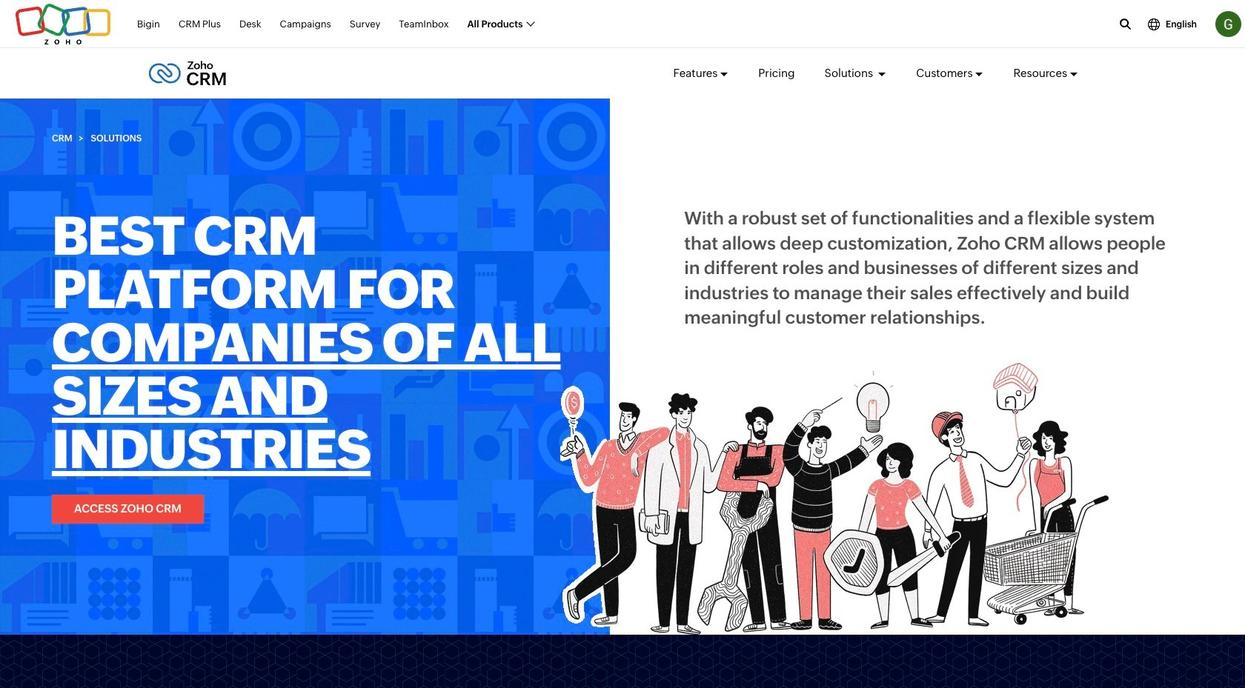 Task type: vqa. For each thing, say whether or not it's contained in the screenshot.
large
no



Task type: locate. For each thing, give the bounding box(es) containing it.
gary orlando image
[[1216, 11, 1242, 37]]

zoho crm vertical solutions image
[[560, 363, 1109, 635]]

zoho crm logo image
[[148, 57, 227, 90]]



